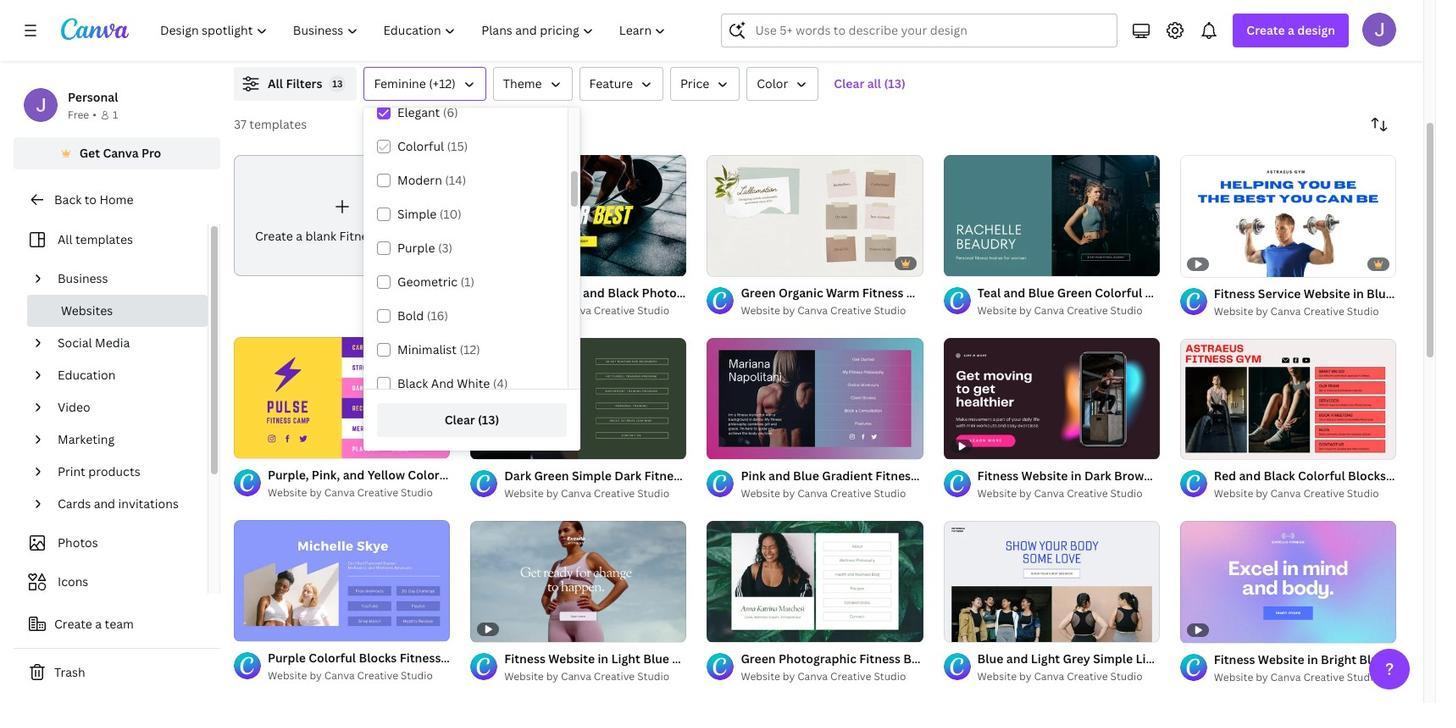 Task type: describe. For each thing, give the bounding box(es) containing it.
fitness inside pink and blue gradient fitness bio-link website website by canva creative studio
[[876, 468, 917, 484]]

link inside purple colorful blocks fitness bio-link website website by canva creative studio
[[467, 650, 491, 666]]

studio inside green photographic fitness bio-link website website by canva creative studio
[[874, 669, 906, 684]]

blank
[[305, 228, 337, 244]]

free •
[[68, 108, 97, 122]]

create for create a team
[[54, 616, 92, 632]]

bright yellow and black photographic fitness service website website by canva creative studio
[[504, 285, 859, 318]]

clear all (13)
[[834, 75, 906, 92]]

free
[[68, 108, 89, 122]]

fitness inside bright yellow and black photographic fitness service website website by canva creative studio
[[723, 285, 764, 301]]

1 for teal
[[956, 256, 961, 269]]

and inside bright yellow and black photographic fitness service website website by canva creative studio
[[583, 285, 605, 301]]

canva inside bright yellow and black photographic fitness service website website by canva creative studio
[[561, 303, 591, 318]]

elegant (6)
[[397, 104, 458, 120]]

green inside teal and blue green colorful blocks fitness service website website by canva creative studio
[[1057, 285, 1092, 301]]

fitness inside blue and light grey simple light fitness service website website by canva creative studio
[[1168, 651, 1209, 667]]

blocks inside red and black colorful blocks fitness b website by canva creative studio
[[1348, 468, 1387, 484]]

back to home link
[[14, 183, 220, 217]]

creative inside blue and light grey simple light fitness service website website by canva creative studio
[[1067, 670, 1108, 684]]

filters
[[286, 75, 322, 92]]

modern (14)
[[397, 172, 466, 188]]

canva inside purple colorful blocks fitness bio-link website website by canva creative studio
[[324, 669, 355, 683]]

0 horizontal spatial website by canva creative studio
[[268, 486, 433, 500]]

by inside fitness website in dark brown neon pink gradients style website by canva creative studio
[[1020, 487, 1032, 501]]

feminine
[[374, 75, 426, 92]]

green photographic fitness bio-link website image
[[707, 521, 923, 642]]

(10)
[[440, 206, 462, 222]]

(12)
[[460, 342, 480, 358]]

print products
[[58, 464, 140, 480]]

by inside pink and blue gradient fitness bio-link website website by canva creative studio
[[783, 486, 795, 501]]

canva inside green organic warm fitness bio-link website website by canva creative studio
[[798, 303, 828, 318]]

studio inside "fitness service website in blue and wh website by canva creative studio"
[[1347, 304, 1380, 318]]

elegant
[[397, 104, 440, 120]]

create a blank fitness website element
[[234, 155, 450, 277]]

by inside dark green simple dark fitness bio-link website website by canva creative studio
[[546, 486, 559, 501]]

colorful (15)
[[397, 138, 468, 154]]

studio inside teal and blue green colorful blocks fitness service website website by canva creative studio
[[1111, 303, 1143, 318]]

1 of 6 link for blue
[[944, 155, 1160, 276]]

all filters
[[268, 75, 322, 92]]

canva inside button
[[103, 145, 139, 161]]

clear for clear (13)
[[445, 412, 475, 428]]

back to home
[[54, 192, 133, 208]]

1 horizontal spatial (13)
[[884, 75, 906, 92]]

creative inside fitness website in dark brown neon pink gradients style website by canva creative studio
[[1067, 487, 1108, 501]]

modern
[[397, 172, 442, 188]]

canva inside fitness website in dark brown neon pink gradients style website by canva creative studio
[[1034, 487, 1065, 501]]

canva inside teal and blue green colorful blocks fitness service website website by canva creative studio
[[1034, 303, 1065, 318]]

(1)
[[461, 274, 475, 290]]

studio inside bright yellow and black photographic fitness service website website by canva creative studio
[[637, 303, 670, 318]]

fitness website in bright blue bright pu website by canva creative studio
[[1214, 652, 1437, 685]]

feature button
[[579, 67, 664, 101]]

pink inside pink and blue gradient fitness bio-link website website by canva creative studio
[[741, 468, 766, 484]]

colorful inside teal and blue green colorful blocks fitness service website website by canva creative studio
[[1095, 285, 1143, 301]]

0 horizontal spatial simple
[[397, 206, 437, 222]]

fitness inside 'link'
[[339, 228, 380, 244]]

geometric
[[397, 274, 458, 290]]

green inside green photographic fitness bio-link website website by canva creative studio
[[741, 651, 776, 667]]

create a blank fitness website link
[[234, 155, 450, 277]]

bio- inside dark green simple dark fitness bio-link website website by canva creative studio
[[689, 468, 712, 484]]

b
[[1433, 468, 1437, 484]]

dark green simple dark fitness bio-link website website by canva creative studio
[[504, 468, 785, 501]]

and for pink and blue gradient fitness bio-link website website by canva creative studio
[[769, 468, 791, 484]]

video
[[58, 399, 90, 415]]

creative inside dark green simple dark fitness bio-link website website by canva creative studio
[[594, 486, 635, 501]]

studio inside fitness website in bright blue bright pu website by canva creative studio
[[1347, 670, 1380, 685]]

13 filter options selected element
[[329, 75, 346, 92]]

print
[[58, 464, 85, 480]]

dark green simple dark fitness bio-link website link
[[504, 467, 785, 485]]

fitness inside dark green simple dark fitness bio-link website website by canva creative studio
[[644, 468, 686, 484]]

pro
[[142, 145, 161, 161]]

green photographic fitness bio-link website website by canva creative studio
[[741, 651, 1001, 684]]

feminine (+12) button
[[364, 67, 486, 101]]

0 vertical spatial 1
[[113, 108, 118, 122]]

purple (3)
[[397, 240, 453, 256]]

black inside bright yellow and black photographic fitness service website website by canva creative studio
[[608, 285, 639, 301]]

in inside "fitness service website in blue and wh website by canva creative studio"
[[1353, 285, 1364, 301]]

and for red and black colorful blocks fitness b website by canva creative studio
[[1239, 468, 1261, 484]]

creative inside pink and blue gradient fitness bio-link website website by canva creative studio
[[831, 486, 872, 501]]

pink inside fitness website in dark brown neon pink gradients style website by canva creative studio
[[1188, 468, 1213, 484]]

•
[[93, 108, 97, 122]]

yellow
[[543, 285, 580, 301]]

red
[[1214, 468, 1237, 484]]

bright yellow and black photographic fitness service website image
[[471, 155, 687, 276]]

red and black colorful blocks fitness bio-link website image
[[1180, 338, 1397, 460]]

and
[[431, 375, 454, 392]]

website by canva creative studio link for blue and light grey simple light fitness service website
[[978, 669, 1160, 686]]

creative inside teal and blue green colorful blocks fitness service website website by canva creative studio
[[1067, 303, 1108, 318]]

video link
[[51, 392, 197, 424]]

studio inside dark green simple dark fitness bio-link website website by canva creative studio
[[637, 486, 670, 501]]

creative inside bright yellow and black photographic fitness service website website by canva creative studio
[[594, 303, 635, 318]]

social media
[[58, 335, 130, 351]]

top level navigation element
[[149, 14, 681, 47]]

blue inside pink and blue gradient fitness bio-link website website by canva creative studio
[[793, 468, 819, 484]]

1 vertical spatial black
[[397, 375, 428, 392]]

teal and blue green colorful blocks fitness service website image
[[944, 155, 1160, 276]]

blue inside fitness website in bright blue bright pu website by canva creative studio
[[1360, 652, 1386, 668]]

by inside green photographic fitness bio-link website website by canva creative studio
[[783, 669, 795, 684]]

websites
[[61, 303, 113, 319]]

website by canva creative studio link for fitness service website in blue and wh
[[1214, 303, 1397, 320]]

clear all (13) button
[[826, 67, 914, 101]]

by inside blue and light grey simple light fitness service website website by canva creative studio
[[1020, 670, 1032, 684]]

1 for blue
[[956, 622, 961, 635]]

service inside teal and blue green colorful blocks fitness service website website by canva creative studio
[[1230, 285, 1273, 301]]

clear (13)
[[445, 412, 499, 428]]

team
[[105, 616, 134, 632]]

website by canva creative studio link for fitness website in bright blue bright pu
[[1214, 670, 1397, 686]]

link inside pink and blue gradient fitness bio-link website website by canva creative studio
[[944, 468, 967, 484]]

and for teal and blue green colorful blocks fitness service website website by canva creative studio
[[1004, 285, 1026, 301]]

red and black colorful blocks fitness b link
[[1214, 467, 1437, 486]]

purple, pink, and yellow colorful blocks fitness bio-link website image
[[234, 337, 450, 459]]

simple (10)
[[397, 206, 462, 222]]

trash link
[[14, 656, 220, 690]]

1 of 6 for teal
[[956, 256, 980, 269]]

to
[[84, 192, 97, 208]]

minimalist
[[397, 342, 457, 358]]

create for create a design
[[1247, 22, 1285, 38]]

fitness inside "fitness service website in blue and wh website by canva creative studio"
[[1214, 285, 1256, 301]]

grey
[[1063, 651, 1091, 667]]

feminine (+12)
[[374, 75, 456, 92]]

simple inside blue and light grey simple light fitness service website website by canva creative studio
[[1093, 651, 1133, 667]]

fitness website in dark brown neon pink gradients style link
[[978, 467, 1305, 486]]

website inside red and black colorful blocks fitness b website by canva creative studio
[[1214, 487, 1254, 501]]

(+12)
[[429, 75, 456, 92]]

get canva pro button
[[14, 137, 220, 170]]

pink and blue gradient fitness bio-link website link
[[741, 467, 1017, 485]]

simple inside dark green simple dark fitness bio-link website website by canva creative studio
[[572, 468, 612, 484]]

trash
[[54, 664, 85, 681]]

1 of 6 link for light
[[944, 521, 1160, 643]]

marketing
[[58, 431, 115, 447]]

all for all templates
[[58, 231, 72, 247]]

fitness service website in blue and wh website by canva creative studio
[[1214, 285, 1437, 318]]

website by canva creative studio link for bright yellow and black photographic fitness service website
[[504, 302, 687, 319]]

teal and blue green colorful blocks fitness service website link
[[978, 284, 1323, 302]]

blocks inside teal and blue green colorful blocks fitness service website website by canva creative studio
[[1145, 285, 1183, 301]]

color
[[757, 75, 788, 92]]

purple colorful blocks fitness bio-link website website by canva creative studio
[[268, 650, 541, 683]]

pink and blue gradient fitness bio-link website website by canva creative studio
[[741, 468, 1017, 501]]

bold
[[397, 308, 424, 324]]

(6)
[[443, 104, 458, 120]]

color button
[[747, 67, 819, 101]]

get
[[79, 145, 100, 161]]

13
[[332, 77, 343, 90]]

fitness website in dark brown neon pink gradients style website by canva creative studio
[[978, 468, 1305, 501]]

studio inside purple colorful blocks fitness bio-link website website by canva creative studio
[[401, 669, 433, 683]]

fitness inside green organic warm fitness bio-link website website by canva creative studio
[[863, 285, 904, 301]]

clear (13) button
[[377, 403, 567, 437]]

green organic warm fitness bio-link website image
[[707, 155, 923, 276]]

by inside "fitness service website in blue and wh website by canva creative studio"
[[1256, 304, 1268, 318]]

cards
[[58, 496, 91, 512]]

blue inside teal and blue green colorful blocks fitness service website website by canva creative studio
[[1029, 285, 1055, 301]]

fitness website in bright blue bright pu link
[[1214, 651, 1437, 670]]

website by canva creative studio link for pink and blue gradient fitness bio-link website
[[741, 485, 923, 502]]

purple colorful blocks fitness bio-link website image
[[234, 520, 450, 642]]

blue and light grey simple light fitness service website image
[[944, 521, 1160, 643]]

templates for all templates
[[75, 231, 133, 247]]

by inside fitness website in bright blue bright pu website by canva creative studio
[[1256, 670, 1268, 685]]

creative inside purple colorful blocks fitness bio-link website website by canva creative studio
[[357, 669, 398, 683]]

red and black colorful blocks fitness b website by canva creative studio
[[1214, 468, 1437, 501]]

canva inside blue and light grey simple light fitness service website website by canva creative studio
[[1034, 670, 1065, 684]]

2 light from the left
[[1136, 651, 1165, 667]]

create for create a blank fitness website
[[255, 228, 293, 244]]

(4)
[[493, 375, 508, 392]]

service inside bright yellow and black photographic fitness service website website by canva creative studio
[[767, 285, 810, 301]]

black inside red and black colorful blocks fitness b website by canva creative studio
[[1264, 468, 1295, 484]]

purple colorful blocks fitness bio-link website link
[[268, 649, 541, 668]]

cards and invitations
[[58, 496, 179, 512]]

1 of 6 for blue
[[956, 622, 980, 635]]



Task type: locate. For each thing, give the bounding box(es) containing it.
and inside red and black colorful blocks fitness b website by canva creative studio
[[1239, 468, 1261, 484]]

create a blank fitness website
[[255, 228, 429, 244]]

jacob simon image
[[1363, 13, 1397, 47]]

service inside blue and light grey simple light fitness service website website by canva creative studio
[[1212, 651, 1255, 667]]

link inside green organic warm fitness bio-link website website by canva creative studio
[[930, 285, 954, 301]]

0 vertical spatial all
[[268, 75, 283, 92]]

theme button
[[493, 67, 573, 101]]

green inside green organic warm fitness bio-link website website by canva creative studio
[[741, 285, 776, 301]]

0 vertical spatial website by canva creative studio
[[268, 486, 433, 500]]

1 horizontal spatial templates
[[249, 116, 307, 132]]

and for cards and invitations
[[94, 496, 115, 512]]

a inside dropdown button
[[1288, 22, 1295, 38]]

Search search field
[[756, 14, 1107, 47]]

0 vertical spatial photographic
[[642, 285, 720, 301]]

all left filters
[[268, 75, 283, 92]]

white
[[457, 375, 490, 392]]

of for teal and blue green colorful blocks fitness service website
[[963, 256, 972, 269]]

bio- inside green organic warm fitness bio-link website website by canva creative studio
[[907, 285, 930, 301]]

1 horizontal spatial clear
[[834, 75, 865, 92]]

print products link
[[51, 456, 197, 488]]

website inside 'link'
[[383, 228, 429, 244]]

and inside "fitness service website in blue and wh website by canva creative studio"
[[1396, 285, 1418, 301]]

a for design
[[1288, 22, 1295, 38]]

dark for fitness
[[1085, 468, 1112, 484]]

in inside fitness website in bright blue bright pu website by canva creative studio
[[1308, 652, 1319, 668]]

blue and light grey simple light fitness service website website by canva creative studio
[[978, 651, 1304, 684]]

0 vertical spatial a
[[1288, 22, 1295, 38]]

create a design
[[1247, 22, 1336, 38]]

fitness inside red and black colorful blocks fitness b website by canva creative studio
[[1389, 468, 1431, 484]]

studio inside pink and blue gradient fitness bio-link website website by canva creative studio
[[874, 486, 906, 501]]

1 horizontal spatial create
[[255, 228, 293, 244]]

by inside bright yellow and black photographic fitness service website website by canva creative studio
[[546, 303, 559, 318]]

1 vertical spatial purple
[[268, 650, 306, 666]]

fitness inside purple colorful blocks fitness bio-link website website by canva creative studio
[[400, 650, 441, 666]]

1 vertical spatial templates
[[75, 231, 133, 247]]

service inside "fitness service website in blue and wh website by canva creative studio"
[[1258, 285, 1301, 301]]

2 horizontal spatial in
[[1353, 285, 1364, 301]]

1 light from the left
[[1031, 651, 1060, 667]]

by inside green organic warm fitness bio-link website website by canva creative studio
[[783, 303, 795, 318]]

1 vertical spatial a
[[296, 228, 303, 244]]

pink
[[741, 468, 766, 484], [1188, 468, 1213, 484]]

create a design button
[[1233, 14, 1349, 47]]

education link
[[51, 359, 197, 392]]

clear for clear all (13)
[[834, 75, 865, 92]]

2 vertical spatial black
[[1264, 468, 1295, 484]]

creative inside red and black colorful blocks fitness b website by canva creative studio
[[1304, 487, 1345, 501]]

social media link
[[51, 327, 197, 359]]

2 horizontal spatial bright
[[1389, 652, 1424, 668]]

0 horizontal spatial black
[[397, 375, 428, 392]]

1 horizontal spatial pink
[[1188, 468, 1213, 484]]

bio- inside green photographic fitness bio-link website website by canva creative studio
[[904, 651, 927, 667]]

0 horizontal spatial light
[[1031, 651, 1060, 667]]

of for blue and light grey simple light fitness service website
[[963, 622, 972, 635]]

1 vertical spatial 6
[[974, 622, 980, 635]]

photographic inside green photographic fitness bio-link website website by canva creative studio
[[779, 651, 857, 667]]

website by canva creative studio link for fitness website in dark brown neon pink gradients style
[[978, 486, 1160, 503]]

canva inside pink and blue gradient fitness bio-link website website by canva creative studio
[[798, 486, 828, 501]]

wh
[[1421, 285, 1437, 301]]

0 horizontal spatial pink
[[741, 468, 766, 484]]

1 vertical spatial in
[[1071, 468, 1082, 484]]

canva inside red and black colorful blocks fitness b website by canva creative studio
[[1271, 487, 1301, 501]]

0 vertical spatial in
[[1353, 285, 1364, 301]]

in
[[1353, 285, 1364, 301], [1071, 468, 1082, 484], [1308, 652, 1319, 668]]

and inside blue and light grey simple light fitness service website website by canva creative studio
[[1007, 651, 1028, 667]]

service
[[767, 285, 810, 301], [1230, 285, 1273, 301], [1258, 285, 1301, 301], [1212, 651, 1255, 667]]

and left gradient
[[769, 468, 791, 484]]

simple down dark green simple dark fitness bio-link website image
[[572, 468, 612, 484]]

1 horizontal spatial simple
[[572, 468, 612, 484]]

in for fitness website in dark brown neon pink gradients style
[[1071, 468, 1082, 484]]

(13) right all
[[884, 75, 906, 92]]

and right cards
[[94, 496, 115, 512]]

minimalist (12)
[[397, 342, 480, 358]]

1 horizontal spatial blocks
[[1145, 285, 1183, 301]]

and left grey
[[1007, 651, 1028, 667]]

canva inside dark green simple dark fitness bio-link website website by canva creative studio
[[561, 486, 591, 501]]

by inside teal and blue green colorful blocks fitness service website website by canva creative studio
[[1020, 303, 1032, 318]]

2 1 of 6 link from the top
[[944, 521, 1160, 643]]

(13) down (4)
[[478, 412, 499, 428]]

organic
[[779, 285, 823, 301]]

create inside 'link'
[[255, 228, 293, 244]]

create a team
[[54, 616, 134, 632]]

products
[[88, 464, 140, 480]]

pu
[[1427, 652, 1437, 668]]

2 6 from the top
[[974, 622, 980, 635]]

create left design
[[1247, 22, 1285, 38]]

purple for purple (3)
[[397, 240, 435, 256]]

teal
[[978, 285, 1001, 301]]

green organic warm fitness bio-link website website by canva creative studio
[[741, 285, 1004, 318]]

creative inside fitness website in bright blue bright pu website by canva creative studio
[[1304, 670, 1345, 685]]

and inside teal and blue green colorful blocks fitness service website website by canva creative studio
[[1004, 285, 1026, 301]]

back
[[54, 192, 82, 208]]

simple left (10)
[[397, 206, 437, 222]]

bio-
[[907, 285, 930, 301], [689, 468, 712, 484], [920, 468, 944, 484], [444, 650, 467, 666], [904, 651, 927, 667]]

invitations
[[118, 496, 179, 512]]

and left the wh
[[1396, 285, 1418, 301]]

1 vertical spatial photographic
[[779, 651, 857, 667]]

1 vertical spatial 1 of 6 link
[[944, 521, 1160, 643]]

and inside pink and blue gradient fitness bio-link website website by canva creative studio
[[769, 468, 791, 484]]

templates down back to home
[[75, 231, 133, 247]]

0 horizontal spatial in
[[1071, 468, 1082, 484]]

0 vertical spatial templates
[[249, 116, 307, 132]]

1 of from the top
[[963, 256, 972, 269]]

link
[[930, 285, 954, 301], [712, 468, 736, 484], [944, 468, 967, 484], [467, 650, 491, 666], [927, 651, 951, 667]]

2 horizontal spatial black
[[1264, 468, 1295, 484]]

37 templates
[[234, 116, 307, 132]]

0 horizontal spatial all
[[58, 231, 72, 247]]

black left and
[[397, 375, 428, 392]]

all
[[268, 75, 283, 92], [58, 231, 72, 247]]

black and white (4)
[[397, 375, 508, 392]]

1
[[113, 108, 118, 122], [956, 256, 961, 269], [956, 622, 961, 635]]

fitness inside fitness website in dark brown neon pink gradients style website by canva creative studio
[[978, 468, 1019, 484]]

a left the team
[[95, 616, 102, 632]]

icons link
[[24, 566, 197, 598]]

0 horizontal spatial photographic
[[642, 285, 720, 301]]

0 vertical spatial (13)
[[884, 75, 906, 92]]

0 vertical spatial 1 of 6 link
[[944, 155, 1160, 276]]

1 horizontal spatial website by canva creative studio
[[504, 670, 670, 684]]

dark green simple dark fitness bio-link website image
[[471, 338, 687, 459]]

1 horizontal spatial dark
[[615, 468, 642, 484]]

all down back
[[58, 231, 72, 247]]

creative inside green photographic fitness bio-link website website by canva creative studio
[[831, 669, 872, 684]]

2 horizontal spatial simple
[[1093, 651, 1133, 667]]

and for blue and light grey simple light fitness service website website by canva creative studio
[[1007, 651, 1028, 667]]

1 vertical spatial 1 of 6
[[956, 622, 980, 635]]

2 vertical spatial a
[[95, 616, 102, 632]]

1 1 of 6 link from the top
[[944, 155, 1160, 276]]

1 6 from the top
[[974, 256, 980, 269]]

1 of 6
[[956, 256, 980, 269], [956, 622, 980, 635]]

clear down black and white (4)
[[445, 412, 475, 428]]

a for blank
[[296, 228, 303, 244]]

photographic inside bright yellow and black photographic fitness service website website by canva creative studio
[[642, 285, 720, 301]]

photos
[[58, 535, 98, 551]]

all for all filters
[[268, 75, 283, 92]]

create down icons
[[54, 616, 92, 632]]

bright inside bright yellow and black photographic fitness service website website by canva creative studio
[[504, 285, 540, 301]]

feature
[[590, 75, 633, 92]]

templates right 37
[[249, 116, 307, 132]]

dark inside fitness website in dark brown neon pink gradients style website by canva creative studio
[[1085, 468, 1112, 484]]

bold (16)
[[397, 308, 448, 324]]

a for team
[[95, 616, 102, 632]]

2 of from the top
[[963, 622, 972, 635]]

education
[[58, 367, 116, 383]]

1 of 6 link
[[944, 155, 1160, 276], [944, 521, 1160, 643]]

1 vertical spatial create
[[255, 228, 293, 244]]

2 horizontal spatial dark
[[1085, 468, 1112, 484]]

creative inside "fitness service website in blue and wh website by canva creative studio"
[[1304, 304, 1345, 318]]

website by canva creative studio link for dark green simple dark fitness bio-link website
[[504, 485, 687, 502]]

0 horizontal spatial templates
[[75, 231, 133, 247]]

1 horizontal spatial purple
[[397, 240, 435, 256]]

studio inside blue and light grey simple light fitness service website website by canva creative studio
[[1111, 670, 1143, 684]]

home
[[99, 192, 133, 208]]

0 vertical spatial blocks
[[1145, 285, 1183, 301]]

create
[[1247, 22, 1285, 38], [255, 228, 293, 244], [54, 616, 92, 632]]

blue inside "fitness service website in blue and wh website by canva creative studio"
[[1367, 285, 1393, 301]]

1 horizontal spatial photographic
[[779, 651, 857, 667]]

blue inside blue and light grey simple light fitness service website website by canva creative studio
[[978, 651, 1004, 667]]

by inside purple colorful blocks fitness bio-link website website by canva creative studio
[[310, 669, 322, 683]]

clear left all
[[834, 75, 865, 92]]

blocks inside purple colorful blocks fitness bio-link website website by canva creative studio
[[359, 650, 397, 666]]

templates for 37 templates
[[249, 116, 307, 132]]

canva inside "fitness service website in blue and wh website by canva creative studio"
[[1271, 304, 1301, 318]]

6 for blue
[[974, 622, 980, 635]]

0 vertical spatial 1 of 6
[[956, 256, 980, 269]]

create inside button
[[54, 616, 92, 632]]

in for fitness website in bright blue bright pu
[[1308, 652, 1319, 668]]

1 1 of 6 from the top
[[956, 256, 980, 269]]

2 vertical spatial simple
[[1093, 651, 1133, 667]]

1 horizontal spatial light
[[1136, 651, 1165, 667]]

1 horizontal spatial in
[[1308, 652, 1319, 668]]

1 vertical spatial of
[[963, 622, 972, 635]]

templates
[[249, 116, 307, 132], [75, 231, 133, 247]]

colorful inside purple colorful blocks fitness bio-link website website by canva creative studio
[[309, 650, 356, 666]]

1 horizontal spatial all
[[268, 75, 283, 92]]

icons
[[58, 574, 88, 590]]

website by canva creative studio link for green organic warm fitness bio-link website
[[741, 302, 923, 319]]

2 vertical spatial in
[[1308, 652, 1319, 668]]

link inside green photographic fitness bio-link website website by canva creative studio
[[927, 651, 951, 667]]

light left grey
[[1031, 651, 1060, 667]]

warm
[[826, 285, 860, 301]]

(15)
[[447, 138, 468, 154]]

0 horizontal spatial a
[[95, 616, 102, 632]]

0 vertical spatial black
[[608, 285, 639, 301]]

pink and blue gradient fitness bio-link website image
[[707, 338, 923, 459]]

teal and blue green colorful blocks fitness service website website by canva creative studio
[[978, 285, 1323, 318]]

design
[[1298, 22, 1336, 38]]

0 vertical spatial simple
[[397, 206, 437, 222]]

2 horizontal spatial a
[[1288, 22, 1295, 38]]

1 vertical spatial simple
[[572, 468, 612, 484]]

neon
[[1155, 468, 1186, 484]]

and right red
[[1239, 468, 1261, 484]]

and right yellow
[[583, 285, 605, 301]]

a
[[1288, 22, 1295, 38], [296, 228, 303, 244], [95, 616, 102, 632]]

6 for teal
[[974, 256, 980, 269]]

1 vertical spatial (13)
[[478, 412, 499, 428]]

0 vertical spatial of
[[963, 256, 972, 269]]

0 vertical spatial purple
[[397, 240, 435, 256]]

0 horizontal spatial blocks
[[359, 650, 397, 666]]

purple for purple colorful blocks fitness bio-link website website by canva creative studio
[[268, 650, 306, 666]]

brown
[[1115, 468, 1152, 484]]

of
[[963, 256, 972, 269], [963, 622, 972, 635]]

get canva pro
[[79, 145, 161, 161]]

1 vertical spatial website by canva creative studio
[[504, 670, 670, 684]]

1 vertical spatial all
[[58, 231, 72, 247]]

1 horizontal spatial a
[[296, 228, 303, 244]]

media
[[95, 335, 130, 351]]

website by canva creative studio link for red and black colorful blocks fitness b
[[1214, 486, 1397, 503]]

0 horizontal spatial bright
[[504, 285, 540, 301]]

1 horizontal spatial black
[[608, 285, 639, 301]]

1 horizontal spatial bright
[[1321, 652, 1357, 668]]

black right yellow
[[608, 285, 639, 301]]

create a team button
[[14, 608, 220, 642]]

website by canva creative studio link for purple colorful blocks fitness bio-link website
[[268, 668, 450, 685]]

style
[[1275, 468, 1305, 484]]

Sort by button
[[1363, 108, 1397, 142]]

price
[[681, 75, 710, 92]]

0 vertical spatial clear
[[834, 75, 865, 92]]

1 vertical spatial clear
[[445, 412, 475, 428]]

blocks
[[1145, 285, 1183, 301], [1348, 468, 1387, 484], [359, 650, 397, 666]]

bio- inside pink and blue gradient fitness bio-link website website by canva creative studio
[[920, 468, 944, 484]]

fitness service website in blue and wh link
[[1214, 284, 1437, 303]]

studio inside green organic warm fitness bio-link website website by canva creative studio
[[874, 303, 906, 318]]

2 vertical spatial blocks
[[359, 650, 397, 666]]

0 vertical spatial 6
[[974, 256, 980, 269]]

studio inside fitness website in dark brown neon pink gradients style website by canva creative studio
[[1111, 487, 1143, 501]]

studio inside red and black colorful blocks fitness b website by canva creative studio
[[1347, 487, 1380, 501]]

colorful inside red and black colorful blocks fitness b website by canva creative studio
[[1298, 468, 1346, 484]]

simple right grey
[[1093, 651, 1133, 667]]

2 horizontal spatial create
[[1247, 22, 1285, 38]]

all
[[868, 75, 881, 92]]

0 vertical spatial create
[[1247, 22, 1285, 38]]

and right teal
[[1004, 285, 1026, 301]]

purple inside purple colorful blocks fitness bio-link website website by canva creative studio
[[268, 650, 306, 666]]

0 horizontal spatial purple
[[268, 650, 306, 666]]

fitness inside green photographic fitness bio-link website website by canva creative studio
[[860, 651, 901, 667]]

1 vertical spatial 1
[[956, 256, 961, 269]]

fitness website templates image
[[1035, 0, 1397, 47], [1035, 0, 1397, 47]]

2 vertical spatial 1
[[956, 622, 961, 635]]

a left design
[[1288, 22, 1295, 38]]

link inside dark green simple dark fitness bio-link website website by canva creative studio
[[712, 468, 736, 484]]

(16)
[[427, 308, 448, 324]]

bio- inside purple colorful blocks fitness bio-link website website by canva creative studio
[[444, 650, 467, 666]]

a inside button
[[95, 616, 102, 632]]

2 horizontal spatial blocks
[[1348, 468, 1387, 484]]

creative inside green organic warm fitness bio-link website website by canva creative studio
[[831, 303, 872, 318]]

0 horizontal spatial dark
[[504, 468, 531, 484]]

website by canva creative studio link for green photographic fitness bio-link website
[[741, 668, 923, 685]]

create left blank
[[255, 228, 293, 244]]

2 1 of 6 from the top
[[956, 622, 980, 635]]

fitness inside teal and blue green colorful blocks fitness service website website by canva creative studio
[[1186, 285, 1228, 301]]

gradient
[[822, 468, 873, 484]]

None search field
[[722, 14, 1118, 47]]

0 horizontal spatial clear
[[445, 412, 475, 428]]

2 vertical spatial create
[[54, 616, 92, 632]]

website by canva creative studio link
[[504, 302, 687, 319], [741, 302, 923, 319], [978, 302, 1160, 319], [1214, 303, 1397, 320], [268, 485, 450, 502], [504, 485, 687, 502], [741, 485, 923, 502], [978, 486, 1160, 503], [1214, 486, 1397, 503], [268, 668, 450, 685], [741, 668, 923, 685], [504, 669, 687, 686], [978, 669, 1160, 686], [1214, 670, 1397, 686]]

theme
[[503, 75, 542, 92]]

fitness inside fitness website in bright blue bright pu website by canva creative studio
[[1214, 652, 1256, 668]]

black right red
[[1264, 468, 1295, 484]]

all templates link
[[24, 224, 197, 256]]

0 horizontal spatial create
[[54, 616, 92, 632]]

dark for dark
[[615, 468, 642, 484]]

(13)
[[884, 75, 906, 92], [478, 412, 499, 428]]

0 horizontal spatial (13)
[[478, 412, 499, 428]]

canva inside green photographic fitness bio-link website website by canva creative studio
[[798, 669, 828, 684]]

website by canva creative studio link for teal and blue green colorful blocks fitness service website
[[978, 302, 1160, 319]]

a left blank
[[296, 228, 303, 244]]

light right grey
[[1136, 651, 1165, 667]]

light
[[1031, 651, 1060, 667], [1136, 651, 1165, 667]]

1 vertical spatial blocks
[[1348, 468, 1387, 484]]

(3)
[[438, 240, 453, 256]]

green inside dark green simple dark fitness bio-link website website by canva creative studio
[[534, 468, 569, 484]]



Task type: vqa. For each thing, say whether or not it's contained in the screenshot.
3,000+ Premium Fonts, 610,000+ Premium Templates
no



